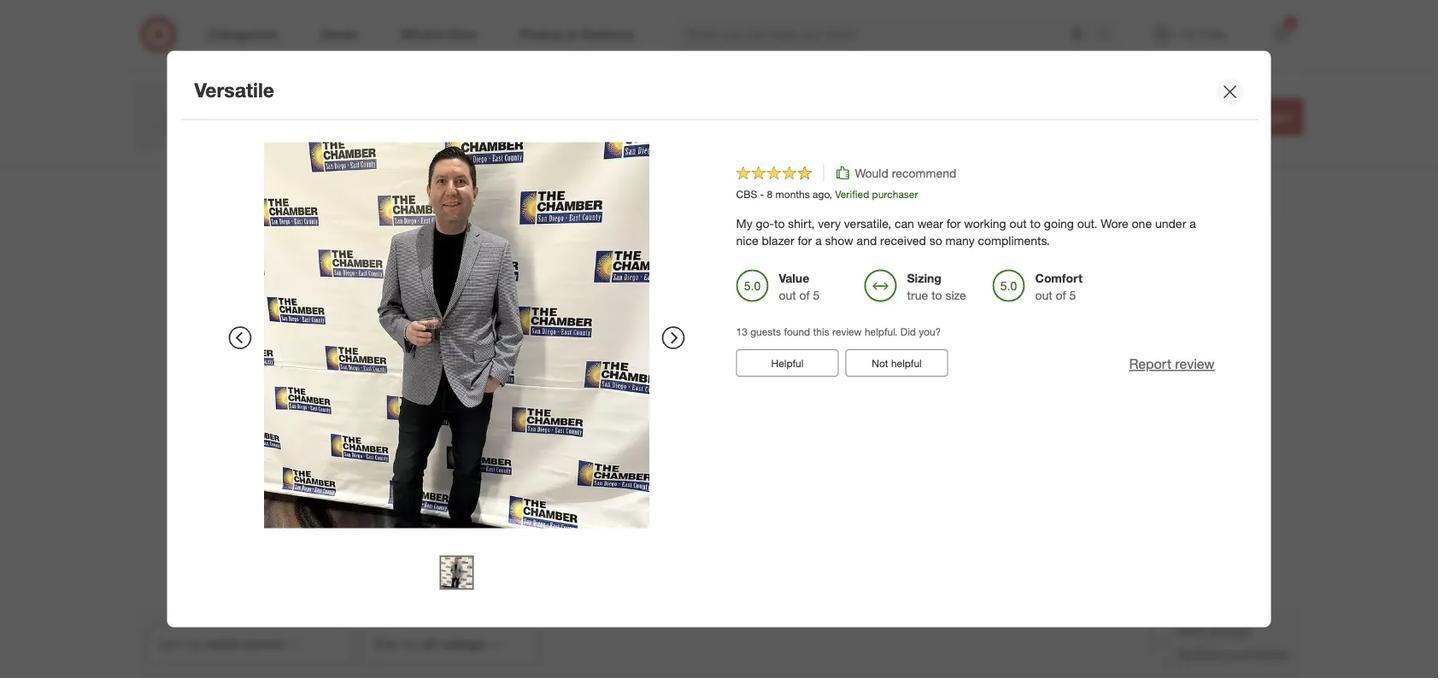Task type: locate. For each thing, give the bounding box(es) containing it.
purchases
[[1226, 646, 1290, 663]]

2668 right 3 %
[[733, 116, 759, 131]]

shop all goodfellow & co men's short sleeve 4pk crewneck t-shirt - goodfellow & co™ white l
[[217, 83, 670, 122]]

,
[[829, 188, 832, 200]]

to
[[1249, 108, 1262, 125], [850, 192, 861, 207], [774, 216, 785, 231], [1030, 216, 1041, 231], [932, 288, 942, 303], [775, 499, 791, 519]]

1 vertical spatial size
[[945, 288, 966, 303]]

a
[[1190, 216, 1196, 231], [815, 233, 822, 248]]

0 vertical spatial true
[[826, 192, 847, 207]]

0 horizontal spatial &
[[344, 83, 352, 100]]

& left co™
[[578, 105, 587, 122]]

4.7
[[754, 49, 801, 91]]

0 vertical spatial review
[[832, 325, 862, 338]]

verified purchases
[[1177, 646, 1290, 663]]

1 horizontal spatial comfort
[[1035, 271, 1083, 286]]

true inside versatile dialog
[[907, 288, 928, 303]]

under
[[1155, 216, 1186, 231]]

guest review image 3 of 12, zoom in image
[[538, 286, 645, 393]]

review right report
[[1175, 356, 1215, 372]]

1 vertical spatial review
[[1175, 356, 1215, 372]]

helpful.
[[865, 325, 898, 338]]

out
[[570, 192, 587, 207], [698, 192, 715, 207], [1010, 216, 1027, 231], [779, 288, 796, 303], [1035, 288, 1053, 303]]

1 vertical spatial true
[[907, 288, 928, 303]]

- inside "shop all goodfellow & co men's short sleeve 4pk crewneck t-shirt - goodfellow & co™ white l"
[[490, 105, 496, 122]]

1 horizontal spatial &
[[578, 105, 587, 122]]

sizing true to size up 'versatile,'
[[826, 174, 885, 207]]

to right ','
[[850, 192, 861, 207]]

star for 1
[[437, 114, 454, 127]]

with
[[1177, 623, 1204, 640]]

size down many
[[945, 288, 966, 303]]

sizing true to size up you?
[[907, 271, 966, 303]]

received
[[880, 233, 926, 248]]

true up "did"
[[907, 288, 928, 303]]

0 vertical spatial verified
[[835, 188, 869, 200]]

review
[[661, 245, 717, 265]]

a right the under
[[1190, 216, 1196, 231]]

1 horizontal spatial verified
[[1177, 646, 1223, 663]]

0 vertical spatial for
[[947, 216, 961, 231]]

1 horizontal spatial true
[[907, 288, 928, 303]]

of
[[590, 192, 601, 207], [718, 192, 729, 207], [800, 288, 810, 303], [1056, 288, 1066, 303]]

verified inside versatile dialog
[[835, 188, 869, 200]]

star left ratings
[[763, 116, 783, 131]]

- left 8
[[760, 188, 764, 200]]

&
[[344, 83, 352, 100], [578, 105, 587, 122]]

would
[[855, 165, 889, 180]]

to right add
[[1249, 108, 1262, 125]]

1 horizontal spatial goodfellow
[[500, 105, 574, 122]]

comfort out of 5 down co™
[[570, 174, 617, 207]]

1 vertical spatial -
[[760, 188, 764, 200]]

0 horizontal spatial size
[[864, 192, 885, 207]]

with photos
[[1177, 623, 1250, 640]]

not helpful
[[872, 357, 922, 369]]

working
[[964, 216, 1006, 231]]

a down very at the top of the page
[[815, 233, 822, 248]]

verified
[[835, 188, 869, 200], [1177, 646, 1223, 663]]

goodfellow up "sleeve"
[[270, 83, 340, 100]]

What can we help you find? suggestions appear below search field
[[676, 15, 1101, 53]]

0 vertical spatial sizing
[[826, 174, 860, 189]]

found
[[784, 325, 810, 338]]

compliments.
[[978, 233, 1050, 248]]

1 vertical spatial for
[[798, 233, 812, 248]]

versatile dialog
[[167, 51, 1271, 628]]

to left going
[[1030, 216, 1041, 231]]

0 vertical spatial comfort
[[570, 174, 617, 189]]

2668 down "sleeve"
[[297, 131, 324, 146]]

sleeve
[[299, 105, 342, 122]]

1 vertical spatial sizing
[[907, 271, 942, 286]]

0 vertical spatial goodfellow
[[270, 83, 340, 100]]

images
[[721, 245, 777, 265]]

1 vertical spatial %
[[695, 114, 704, 127]]

very
[[818, 216, 841, 231]]

true up very at the top of the page
[[826, 192, 847, 207]]

guest review image 5 of 12, zoom in image
[[779, 286, 886, 393]]

0 horizontal spatial verified
[[835, 188, 869, 200]]

comfort out of 5 inside versatile dialog
[[1035, 271, 1083, 303]]

go-
[[756, 216, 774, 231]]

comfort down co™
[[570, 174, 617, 189]]

goodfellow right shirt
[[500, 105, 574, 122]]

0 vertical spatial comfort out of 5
[[570, 174, 617, 207]]

shirt,
[[788, 216, 815, 231]]

out inside the value out of 5
[[779, 288, 796, 303]]

and
[[857, 233, 877, 248]]

review
[[832, 325, 862, 338], [1175, 356, 1215, 372]]

& left co
[[344, 83, 352, 100]]

helpful
[[891, 357, 922, 369]]

cbs
[[736, 188, 757, 200]]

size
[[864, 192, 885, 207], [945, 288, 966, 303]]

1 horizontal spatial star
[[763, 116, 783, 131]]

for
[[947, 216, 961, 231], [798, 233, 812, 248]]

- inside versatile dialog
[[760, 188, 764, 200]]

value
[[779, 271, 809, 286]]

out of 5
[[698, 192, 739, 207]]

1 vertical spatial comfort
[[1035, 271, 1083, 286]]

1
[[428, 114, 434, 127]]

1 vertical spatial &
[[578, 105, 587, 122]]

going
[[1044, 216, 1074, 231]]

helpful
[[771, 357, 804, 369]]

-
[[490, 105, 496, 122], [760, 188, 764, 200]]

3
[[689, 114, 695, 127]]

0 vertical spatial size
[[864, 192, 885, 207]]

star right 1
[[437, 114, 454, 127]]

1 horizontal spatial review
[[1175, 356, 1215, 372]]

1 horizontal spatial sizing true to size
[[907, 271, 966, 303]]

5 stars
[[426, 50, 457, 63]]

0 horizontal spatial goodfellow
[[270, 83, 340, 100]]

sizing up very at the top of the page
[[826, 174, 860, 189]]

comfort inside versatile dialog
[[1035, 271, 1083, 286]]

comfort down going
[[1035, 271, 1083, 286]]

0 horizontal spatial star
[[437, 114, 454, 127]]

0 horizontal spatial 2668
[[297, 131, 324, 146]]

star for 2668
[[763, 116, 783, 131]]

search button
[[1089, 15, 1130, 56]]

1 vertical spatial guest review image 1 of 1, full size image
[[440, 556, 474, 590]]

white
[[621, 105, 658, 122]]

guests
[[750, 325, 781, 338]]

review right this
[[832, 325, 862, 338]]

image of men's short sleeve 4pk crewneck t-shirt - goodfellow & co™ white l image
[[135, 82, 203, 150]]

1 horizontal spatial 2668
[[733, 116, 759, 131]]

2668 link
[[217, 129, 341, 150]]

1 star
[[428, 114, 454, 127]]

0 horizontal spatial sizing
[[826, 174, 860, 189]]

1 vertical spatial comfort out of 5
[[1035, 271, 1083, 303]]

verified down with
[[1177, 646, 1223, 663]]

comfort out of 5 down going
[[1035, 271, 1083, 303]]

- right shirt
[[490, 105, 496, 122]]

one
[[1132, 216, 1152, 231]]

0 vertical spatial &
[[344, 83, 352, 100]]

comfort out of 5
[[570, 174, 617, 207], [1035, 271, 1083, 303]]

0 horizontal spatial -
[[490, 105, 496, 122]]

co™
[[591, 105, 617, 122]]

0 vertical spatial a
[[1190, 216, 1196, 231]]

1 vertical spatial a
[[815, 233, 822, 248]]

0 vertical spatial -
[[490, 105, 496, 122]]

verified right ','
[[835, 188, 869, 200]]

1 vertical spatial sizing true to size
[[907, 271, 966, 303]]

months
[[776, 188, 810, 200]]

guest review image 1 of 1, full size image
[[264, 142, 650, 529], [440, 556, 474, 590]]

short
[[260, 105, 296, 122]]

when
[[976, 121, 1003, 134]]

for up many
[[947, 216, 961, 231]]

out inside my go-to shirt, very versatile, can wear for working out to going out. wore one under a nice blazer for a show and received so many compliments.
[[1010, 216, 1027, 231]]

13
[[736, 325, 748, 338]]

goodfellow
[[270, 83, 340, 100], [500, 105, 574, 122]]

so
[[929, 233, 942, 248]]

sizing
[[826, 174, 860, 189], [907, 271, 942, 286]]

% up 3 %
[[698, 50, 707, 63]]

1 horizontal spatial comfort out of 5
[[1035, 271, 1083, 303]]

13 guests found this review helpful. did you?
[[736, 325, 941, 338]]

for down shirt,
[[798, 233, 812, 248]]

1 horizontal spatial -
[[760, 188, 764, 200]]

sizing down the so
[[907, 271, 942, 286]]

0 vertical spatial %
[[698, 50, 707, 63]]

% right l
[[695, 114, 704, 127]]

blazer
[[762, 233, 794, 248]]

1 horizontal spatial sizing
[[907, 271, 942, 286]]

1 horizontal spatial a
[[1190, 216, 1196, 231]]

0 horizontal spatial sizing true to size
[[826, 174, 885, 207]]

% for 3
[[695, 114, 704, 127]]

0 horizontal spatial a
[[815, 233, 822, 248]]

size up 'versatile,'
[[864, 192, 885, 207]]

true
[[826, 192, 847, 207], [907, 288, 928, 303]]

star
[[437, 114, 454, 127], [763, 116, 783, 131]]

zoomed image element
[[203, 134, 711, 600]]

1 horizontal spatial size
[[945, 288, 966, 303]]



Task type: describe. For each thing, give the bounding box(es) containing it.
0 horizontal spatial comfort
[[570, 174, 617, 189]]

4pk
[[346, 105, 369, 122]]

show
[[825, 233, 853, 248]]

2668 star ratings
[[733, 116, 822, 131]]

would recommend
[[855, 165, 957, 180]]

325
[[859, 116, 879, 131]]

% for 85
[[698, 50, 707, 63]]

purchased
[[1006, 121, 1054, 134]]

many
[[946, 233, 975, 248]]

of inside the value out of 5
[[800, 288, 810, 303]]

1 vertical spatial goodfellow
[[500, 105, 574, 122]]

0 vertical spatial sizing true to size
[[826, 174, 885, 207]]

ago
[[813, 188, 829, 200]]

9
[[1288, 18, 1293, 28]]

0 horizontal spatial comfort out of 5
[[570, 174, 617, 207]]

report review
[[1129, 356, 1215, 372]]

85 %
[[686, 50, 707, 63]]

0 horizontal spatial review
[[832, 325, 862, 338]]

5 inside the value out of 5
[[813, 288, 820, 303]]

21 questions
[[352, 131, 423, 146]]

did
[[900, 325, 916, 338]]

2668 for 2668 star ratings
[[733, 116, 759, 131]]

value out of 5
[[779, 271, 820, 303]]

With photos checkbox
[[1153, 623, 1170, 640]]

wore
[[1101, 216, 1129, 231]]

when purchased online
[[976, 121, 1085, 134]]

out.
[[1077, 216, 1098, 231]]

co
[[356, 83, 374, 100]]

0 horizontal spatial for
[[798, 233, 812, 248]]

to up blazer
[[774, 216, 785, 231]]

Verified purchases checkbox
[[1153, 646, 1170, 663]]

guest review image 1 of 12, zoom in image
[[297, 286, 404, 393]]

report
[[1129, 356, 1172, 372]]

0 horizontal spatial true
[[826, 192, 847, 207]]

21
[[352, 131, 365, 146]]

cart
[[1266, 108, 1292, 125]]

online
[[1057, 121, 1085, 134]]

nice
[[736, 233, 758, 248]]

related
[[717, 499, 771, 519]]

shop
[[217, 83, 249, 100]]

this
[[813, 325, 829, 338]]

sizing inside versatile dialog
[[907, 271, 942, 286]]

recommendations
[[882, 116, 979, 131]]

men's
[[217, 105, 256, 122]]

t-
[[443, 105, 455, 122]]

versatile
[[194, 78, 274, 102]]

reviews
[[648, 499, 712, 519]]

cbs - 8 months ago , verified purchaser
[[736, 188, 918, 200]]

sizing true to size inside versatile dialog
[[907, 271, 966, 303]]

all
[[253, 83, 266, 100]]

3 %
[[689, 114, 704, 127]]

reviews related to
[[648, 499, 791, 519]]

l
[[662, 105, 670, 122]]

can
[[895, 216, 914, 231]]

85
[[686, 50, 698, 63]]

add to cart button
[[1208, 98, 1304, 136]]

purchaser
[[872, 188, 918, 200]]

add
[[1219, 108, 1245, 125]]

guest review image 2 of 12, zoom in image
[[418, 286, 525, 393]]

21 questions link
[[344, 129, 423, 148]]

to inside button
[[1249, 108, 1262, 125]]

photos
[[1208, 623, 1250, 640]]

1 horizontal spatial for
[[947, 216, 961, 231]]

add to cart
[[1219, 108, 1292, 125]]

to right related
[[775, 499, 791, 519]]

to up you?
[[932, 288, 942, 303]]

stars
[[434, 50, 457, 63]]

versatile,
[[844, 216, 891, 231]]

0 vertical spatial guest review image 1 of 1, full size image
[[264, 142, 650, 529]]

guest review image 6 of 12, zoom in image
[[900, 286, 1007, 393]]

325 recommendations
[[859, 116, 979, 131]]

wear
[[917, 216, 943, 231]]

1 vertical spatial verified
[[1177, 646, 1223, 663]]

guest review image 4 of 12, zoom in image
[[659, 286, 766, 393]]

size inside versatile dialog
[[945, 288, 966, 303]]

crewneck
[[373, 105, 439, 122]]

9 link
[[1263, 15, 1300, 53]]

2668 for 2668
[[297, 131, 324, 146]]

review images
[[661, 245, 777, 265]]

report review button
[[1129, 354, 1215, 374]]

recommend
[[892, 165, 957, 180]]

8
[[767, 188, 773, 200]]

not
[[872, 357, 888, 369]]

review inside report review button
[[1175, 356, 1215, 372]]

my go-to shirt, very versatile, can wear for working out to going out. wore one under a nice blazer for a show and received so many compliments.
[[736, 216, 1196, 248]]

you?
[[919, 325, 941, 338]]

ratings
[[786, 116, 822, 131]]

my
[[736, 216, 753, 231]]

not helpful button
[[846, 349, 948, 377]]

search
[[1089, 27, 1130, 44]]



Task type: vqa. For each thing, say whether or not it's contained in the screenshot.
The Pickup & Delivery link
no



